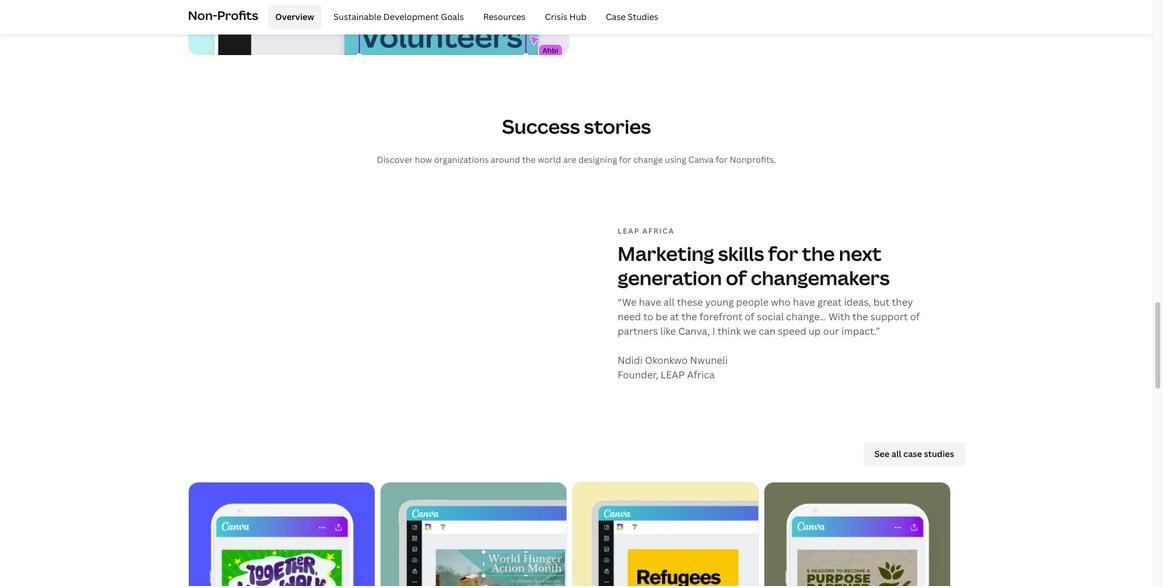 Task type: describe. For each thing, give the bounding box(es) containing it.
how
[[415, 154, 432, 165]]

2 have from the left
[[793, 296, 816, 309]]

plant foundation image
[[765, 483, 951, 586]]

of up we
[[745, 310, 755, 324]]

the down the these at the bottom
[[682, 310, 698, 324]]

ndidi
[[618, 354, 643, 367]]

1 horizontal spatial for
[[716, 154, 728, 165]]

non-
[[188, 7, 217, 23]]

development
[[384, 11, 439, 22]]

canva,
[[679, 325, 711, 338]]

changemakers
[[751, 265, 890, 291]]

"we have all these young people who have great ideas, but they need to be at the forefront of social change… with the support of partners like canva, i think we can speed up our impact."
[[618, 296, 921, 338]]

menu bar containing overview
[[263, 5, 666, 29]]

i
[[713, 325, 716, 338]]

studies
[[628, 11, 659, 22]]

crisis
[[545, 11, 568, 22]]

africa inside ndidi okonkwo nwuneli founder, leap africa
[[688, 368, 715, 382]]

generation
[[618, 265, 722, 291]]

the left world
[[523, 154, 536, 165]]

discover how organizations around the world are designing for change using canva for nonprofits.
[[377, 154, 777, 165]]

nonprofits.
[[730, 154, 777, 165]]

forefront
[[700, 310, 743, 324]]

goals
[[441, 11, 464, 22]]

partners
[[618, 325, 658, 338]]

case studies link
[[599, 5, 666, 29]]

think
[[718, 325, 741, 338]]

sustainable development goals
[[334, 11, 464, 22]]

young
[[706, 296, 734, 309]]

support
[[871, 310, 909, 324]]

american foundation image
[[189, 483, 375, 586]]

the inside leap africa marketing skills for the next generation of changemakers
[[803, 241, 836, 267]]

with
[[829, 310, 851, 324]]

leap inside ndidi okonkwo nwuneli founder, leap africa
[[661, 368, 685, 382]]

okonkwo
[[645, 354, 688, 367]]

canva
[[689, 154, 714, 165]]

they
[[893, 296, 914, 309]]

speed
[[778, 325, 807, 338]]

crisis hub link
[[538, 5, 594, 29]]

marketing
[[618, 241, 715, 267]]

we
[[744, 325, 757, 338]]

skills
[[719, 241, 765, 267]]

like
[[661, 325, 676, 338]]

resources link
[[476, 5, 533, 29]]

impact."
[[842, 325, 881, 338]]

these
[[677, 296, 703, 309]]

organizations
[[434, 154, 489, 165]]

success stories
[[502, 113, 651, 139]]

the up impact."
[[853, 310, 869, 324]]

overview
[[275, 11, 314, 22]]



Task type: vqa. For each thing, say whether or not it's contained in the screenshot.
GROUP
no



Task type: locate. For each thing, give the bounding box(es) containing it.
of down they
[[911, 310, 921, 324]]

stop hunger now image
[[381, 483, 567, 586]]

using
[[665, 154, 687, 165]]

need
[[618, 310, 642, 324]]

founder,
[[618, 368, 659, 382]]

the left 'next'
[[803, 241, 836, 267]]

success
[[502, 113, 580, 139]]

around
[[491, 154, 520, 165]]

0 horizontal spatial leap
[[618, 226, 640, 236]]

1 horizontal spatial africa
[[688, 368, 715, 382]]

have
[[639, 296, 662, 309], [793, 296, 816, 309]]

leap down okonkwo
[[661, 368, 685, 382]]

1 vertical spatial africa
[[688, 368, 715, 382]]

2 horizontal spatial for
[[769, 241, 799, 267]]

for right skills
[[769, 241, 799, 267]]

ideas,
[[845, 296, 872, 309]]

nwuneli
[[691, 354, 728, 367]]

0 vertical spatial africa
[[643, 226, 675, 236]]

change
[[634, 154, 663, 165]]

stories
[[584, 113, 651, 139]]

international rescue committee image
[[573, 483, 759, 586]]

world
[[538, 154, 562, 165]]

africa inside leap africa marketing skills for the next generation of changemakers
[[643, 226, 675, 236]]

overview link
[[268, 5, 322, 29]]

0 horizontal spatial africa
[[643, 226, 675, 236]]

have up change… on the bottom right of the page
[[793, 296, 816, 309]]

but
[[874, 296, 890, 309]]

great
[[818, 296, 842, 309]]

to
[[644, 310, 654, 324]]

of
[[726, 265, 747, 291], [745, 310, 755, 324], [911, 310, 921, 324]]

of inside leap africa marketing skills for the next generation of changemakers
[[726, 265, 747, 291]]

africa
[[643, 226, 675, 236], [688, 368, 715, 382]]

1 horizontal spatial leap
[[661, 368, 685, 382]]

crisis hub
[[545, 11, 587, 22]]

"we
[[618, 296, 637, 309]]

for left change
[[620, 154, 632, 165]]

be
[[656, 310, 668, 324]]

case
[[606, 11, 626, 22]]

leap up "marketing"
[[618, 226, 640, 236]]

our
[[824, 325, 840, 338]]

can
[[759, 325, 776, 338]]

sustainable
[[334, 11, 382, 22]]

0 horizontal spatial for
[[620, 154, 632, 165]]

1 horizontal spatial have
[[793, 296, 816, 309]]

case studies
[[606, 11, 659, 22]]

have up to
[[639, 296, 662, 309]]

for
[[620, 154, 632, 165], [716, 154, 728, 165], [769, 241, 799, 267]]

leap africa marketing skills for the next generation of changemakers
[[618, 226, 890, 291]]

profits
[[217, 7, 258, 23]]

designing
[[579, 154, 618, 165]]

next
[[839, 241, 882, 267]]

resources
[[484, 11, 526, 22]]

africa down nwuneli
[[688, 368, 715, 382]]

at
[[670, 310, 680, 324]]

change…
[[787, 310, 827, 324]]

sustainable development goals link
[[327, 5, 472, 29]]

menu bar
[[263, 5, 666, 29]]

0 horizontal spatial have
[[639, 296, 662, 309]]

africa up "marketing"
[[643, 226, 675, 236]]

for right canva
[[716, 154, 728, 165]]

hub
[[570, 11, 587, 22]]

social
[[757, 310, 784, 324]]

0 vertical spatial leap
[[618, 226, 640, 236]]

are
[[564, 154, 577, 165]]

up
[[809, 325, 821, 338]]

for inside leap africa marketing skills for the next generation of changemakers
[[769, 241, 799, 267]]

1 have from the left
[[639, 296, 662, 309]]

1 vertical spatial leap
[[661, 368, 685, 382]]

leap inside leap africa marketing skills for the next generation of changemakers
[[618, 226, 640, 236]]

all
[[664, 296, 675, 309]]

non-profits
[[188, 7, 258, 23]]

leap
[[618, 226, 640, 236], [661, 368, 685, 382]]

the
[[523, 154, 536, 165], [803, 241, 836, 267], [682, 310, 698, 324], [853, 310, 869, 324]]

who
[[772, 296, 791, 309]]

of up people
[[726, 265, 747, 291]]

discover
[[377, 154, 413, 165]]

people
[[737, 296, 769, 309]]

ndidi okonkwo nwuneli founder, leap africa
[[618, 354, 728, 382]]



